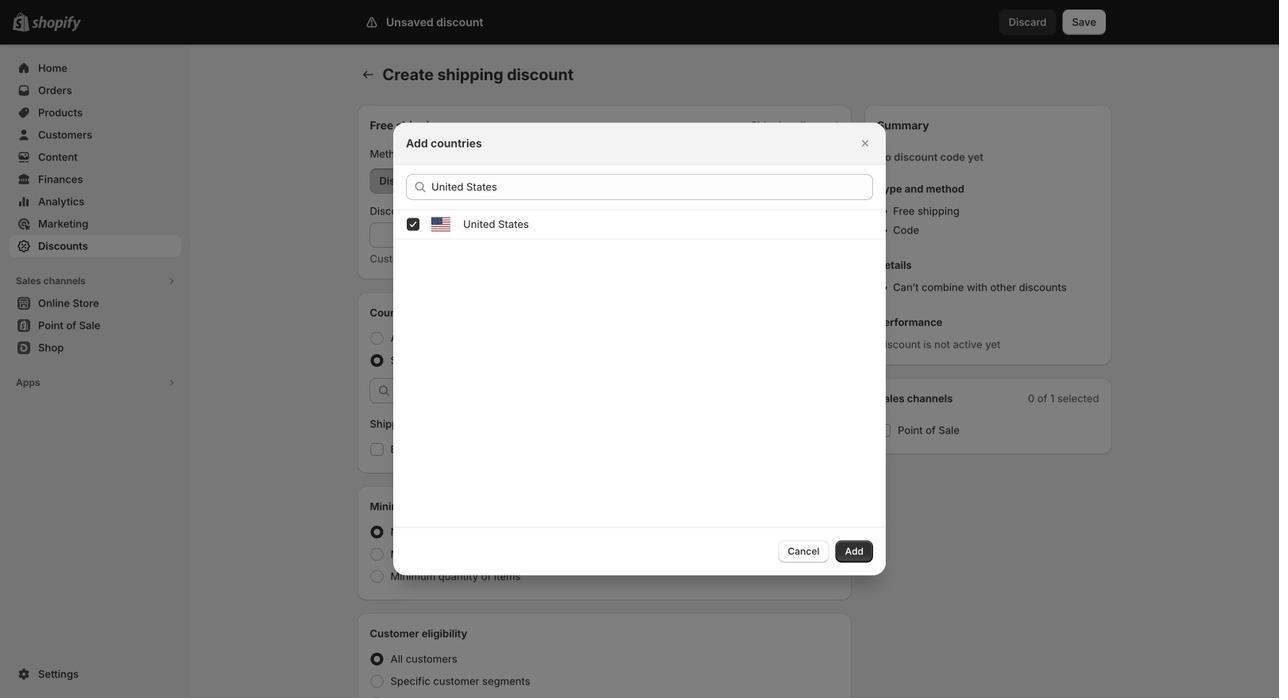 Task type: vqa. For each thing, say whether or not it's contained in the screenshot.
My Store icon
no



Task type: locate. For each thing, give the bounding box(es) containing it.
shopify image
[[32, 16, 81, 32]]

dialog
[[0, 123, 1280, 576]]



Task type: describe. For each thing, give the bounding box(es) containing it.
Search countries text field
[[432, 174, 874, 200]]



